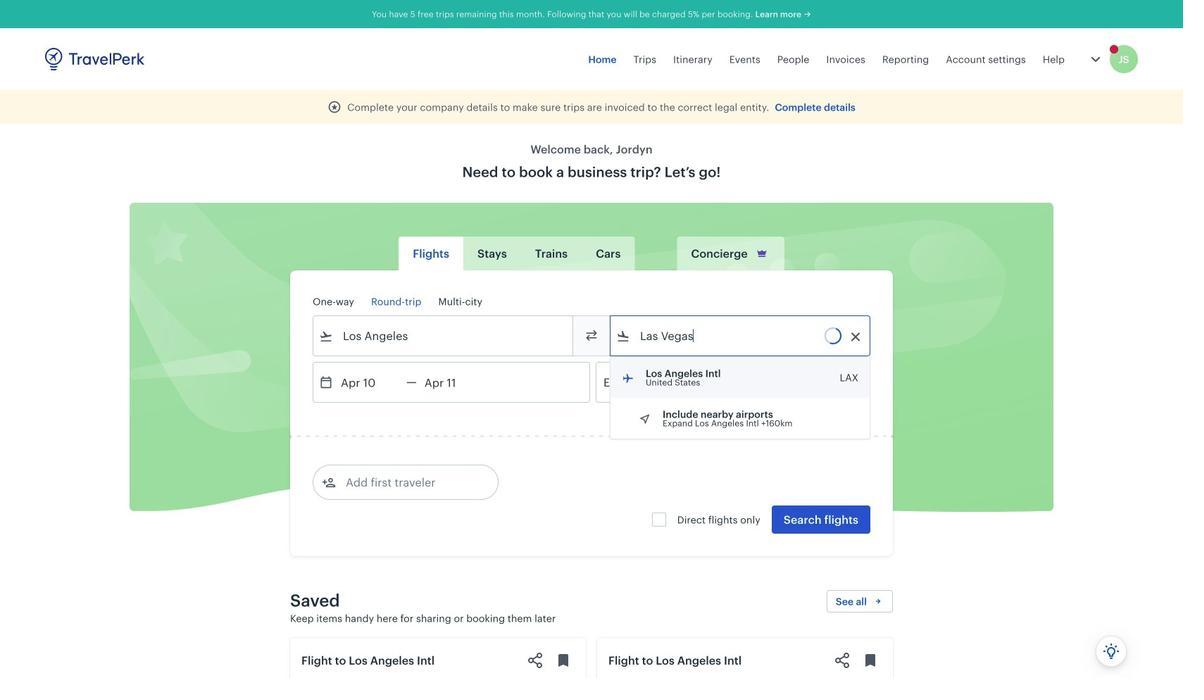 Task type: locate. For each thing, give the bounding box(es) containing it.
From search field
[[333, 325, 555, 347]]

To search field
[[631, 325, 852, 347]]

Add first traveler search field
[[336, 471, 483, 494]]



Task type: describe. For each thing, give the bounding box(es) containing it.
Return text field
[[417, 363, 490, 402]]

Depart text field
[[333, 363, 407, 402]]



